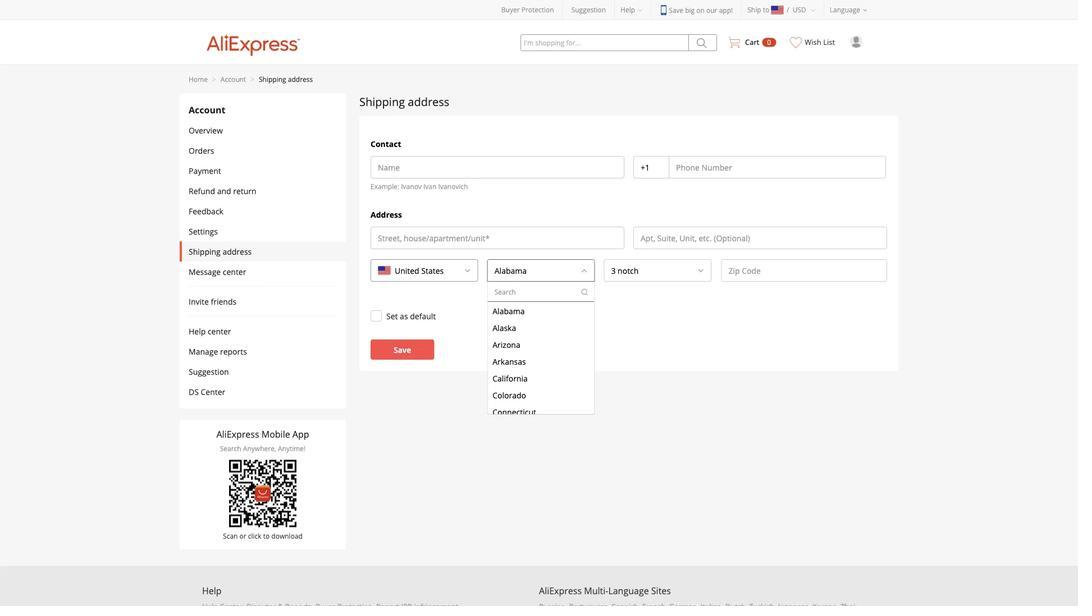 Task type: locate. For each thing, give the bounding box(es) containing it.
address
[[371, 209, 402, 220]]

save inside button
[[394, 344, 411, 355]]

1 arrow down image from the left
[[464, 267, 471, 274]]

account up overview
[[189, 104, 225, 116]]

suggestion up the ds center
[[189, 366, 229, 377]]

1 horizontal spatial language
[[830, 5, 860, 14]]

> right home link
[[212, 74, 216, 84]]

/
[[787, 5, 789, 14]]

>
[[212, 74, 216, 84], [251, 74, 254, 84]]

states
[[421, 265, 444, 276]]

anywhere,
[[243, 444, 276, 454]]

alabama
[[495, 265, 527, 276], [492, 306, 525, 316]]

1 horizontal spatial arrow down image
[[698, 267, 704, 274]]

help
[[621, 5, 635, 14], [189, 326, 206, 337], [202, 585, 222, 597]]

center for message center
[[223, 266, 246, 277]]

example: ivanov ivan ivanovich
[[371, 182, 468, 191]]

connecticut
[[492, 407, 536, 417]]

address
[[288, 74, 313, 84], [408, 94, 450, 109], [223, 246, 252, 257]]

aliexpress left multi-
[[539, 585, 582, 597]]

2 > from the left
[[251, 74, 254, 84]]

center right the message
[[223, 266, 246, 277]]

0 horizontal spatial address
[[223, 246, 252, 257]]

help center
[[189, 326, 231, 337]]

1 vertical spatial center
[[208, 326, 231, 337]]

suggestion up i'm shopping for... text box
[[572, 5, 606, 14]]

refund
[[189, 186, 215, 196]]

protection
[[522, 5, 554, 14]]

0 horizontal spatial to
[[263, 532, 270, 541]]

1 vertical spatial language
[[608, 585, 649, 597]]

2 horizontal spatial shipping
[[359, 94, 405, 109]]

refund and return
[[189, 186, 256, 196]]

1 vertical spatial shipping address
[[189, 246, 252, 257]]

center
[[201, 387, 225, 397]]

settings
[[189, 226, 218, 237]]

friends
[[211, 296, 237, 307]]

1 horizontal spatial shipping address
[[359, 94, 450, 109]]

0 vertical spatial language
[[830, 5, 860, 14]]

1 horizontal spatial aliexpress
[[539, 585, 582, 597]]

to
[[763, 5, 770, 14], [263, 532, 270, 541]]

colorado
[[492, 390, 526, 401]]

aliexpress inside aliexpress mobile app search anywhere, anytime!
[[216, 429, 259, 441]]

suggestion
[[572, 5, 606, 14], [189, 366, 229, 377]]

shipping
[[259, 74, 286, 84], [359, 94, 405, 109], [189, 246, 221, 257]]

1 horizontal spatial to
[[763, 5, 770, 14]]

center
[[223, 266, 246, 277], [208, 326, 231, 337]]

home link
[[189, 74, 208, 84]]

center up "manage reports"
[[208, 326, 231, 337]]

1 horizontal spatial address
[[288, 74, 313, 84]]

usd
[[793, 5, 806, 14]]

shipping address
[[359, 94, 450, 109], [189, 246, 252, 257]]

language
[[830, 5, 860, 14], [608, 585, 649, 597]]

shipping address up contact
[[359, 94, 450, 109]]

1 vertical spatial aliexpress
[[539, 585, 582, 597]]

message center
[[189, 266, 246, 277]]

0 vertical spatial to
[[763, 5, 770, 14]]

0 vertical spatial center
[[223, 266, 246, 277]]

0 vertical spatial save
[[669, 5, 684, 15]]

save big on our app!
[[669, 5, 733, 15]]

aliexpress for aliexpress multi-language sites
[[539, 585, 582, 597]]

1 vertical spatial address
[[408, 94, 450, 109]]

account right home link
[[221, 74, 246, 84]]

home > account > shipping address
[[189, 74, 313, 84]]

None field
[[520, 260, 534, 281]]

aliexpress up search
[[216, 429, 259, 441]]

language left sites
[[608, 585, 649, 597]]

example:
[[371, 182, 399, 191]]

arrow down image
[[464, 267, 471, 274], [698, 267, 704, 274]]

alabama up "alaska"
[[492, 306, 525, 316]]

set
[[386, 311, 398, 321]]

language link
[[824, 0, 876, 20]]

account
[[221, 74, 246, 84], [189, 104, 225, 116]]

0 vertical spatial suggestion
[[572, 5, 606, 14]]

shipping right the account link
[[259, 74, 286, 84]]

None submit
[[689, 34, 717, 51]]

click
[[248, 532, 261, 541]]

save down as
[[394, 344, 411, 355]]

Name field
[[371, 157, 624, 178]]

0 vertical spatial shipping
[[259, 74, 286, 84]]

0 horizontal spatial aliexpress
[[216, 429, 259, 441]]

0 horizontal spatial arrow down image
[[464, 267, 471, 274]]

contact
[[371, 138, 401, 149]]

save big on our app! link
[[660, 5, 733, 15]]

1 vertical spatial alabama
[[492, 306, 525, 316]]

save
[[669, 5, 684, 15], [394, 344, 411, 355]]

buyer protection
[[501, 5, 554, 14]]

0 vertical spatial shipping address
[[359, 94, 450, 109]]

to right click at left
[[263, 532, 270, 541]]

1 horizontal spatial >
[[251, 74, 254, 84]]

app
[[293, 429, 309, 441]]

0 vertical spatial aliexpress
[[216, 429, 259, 441]]

save left big
[[669, 5, 684, 15]]

3 notch
[[611, 265, 639, 276]]

0 vertical spatial address
[[288, 74, 313, 84]]

1 horizontal spatial suggestion
[[572, 5, 606, 14]]

0 horizontal spatial shipping
[[189, 246, 221, 257]]

I'm shopping for... text field
[[521, 34, 689, 51]]

language up list
[[830, 5, 860, 14]]

notch
[[618, 265, 639, 276]]

center for help center
[[208, 326, 231, 337]]

suggestion link
[[572, 5, 606, 14]]

0 horizontal spatial >
[[212, 74, 216, 84]]

Street, house/apartment/unit* field
[[371, 227, 624, 249]]

2 vertical spatial address
[[223, 246, 252, 257]]

0 horizontal spatial save
[[394, 344, 411, 355]]

or
[[240, 532, 246, 541]]

to right ship
[[763, 5, 770, 14]]

1 vertical spatial help
[[189, 326, 206, 337]]

2 vertical spatial shipping
[[189, 246, 221, 257]]

+1 field
[[634, 157, 669, 178]]

1 horizontal spatial save
[[669, 5, 684, 15]]

alabama up "搜索" field
[[495, 265, 527, 276]]

scan
[[223, 532, 238, 541]]

anytime!
[[278, 444, 306, 454]]

2 arrow down image from the left
[[698, 267, 704, 274]]

> right the account link
[[251, 74, 254, 84]]

shipping address up message center
[[189, 246, 252, 257]]

1 vertical spatial suggestion
[[189, 366, 229, 377]]

aliexpress
[[216, 429, 259, 441], [539, 585, 582, 597]]

1 vertical spatial save
[[394, 344, 411, 355]]

1 vertical spatial shipping
[[359, 94, 405, 109]]

on
[[697, 5, 705, 15]]

shipping up the message
[[189, 246, 221, 257]]

reports
[[220, 346, 247, 357]]

shipping up contact
[[359, 94, 405, 109]]



Task type: describe. For each thing, give the bounding box(es) containing it.
3
[[611, 265, 616, 276]]

search
[[220, 444, 241, 454]]

0 vertical spatial help
[[621, 5, 635, 14]]

cart
[[745, 37, 760, 47]]

manage
[[189, 346, 218, 357]]

save button
[[371, 340, 434, 360]]

0 horizontal spatial suggestion
[[189, 366, 229, 377]]

scan or click to download link
[[216, 460, 309, 541]]

ship to
[[748, 5, 770, 14]]

2 vertical spatial help
[[202, 585, 222, 597]]

and
[[217, 186, 231, 196]]

Apt, Suite, Unit, etc. (Optional)
 field
[[634, 227, 887, 249]]

shipping address link
[[259, 74, 313, 84]]

wish list link
[[785, 20, 841, 57]]

sites
[[651, 585, 671, 597]]

home
[[189, 74, 208, 84]]

invite friends
[[189, 296, 237, 307]]

搜索 field
[[488, 282, 580, 301]]

buyer protection link
[[501, 5, 554, 14]]

0 vertical spatial alabama
[[495, 265, 527, 276]]

Phone Number field
[[669, 157, 886, 178]]

language inside language "link"
[[830, 5, 860, 14]]

save for save big on our app!
[[669, 5, 684, 15]]

big
[[685, 5, 695, 15]]

save for save
[[394, 344, 411, 355]]

aliexpress mobile app search anywhere, anytime!
[[216, 429, 309, 454]]

multi-
[[584, 585, 608, 597]]

aliexpress for aliexpress mobile app search anywhere, anytime!
[[216, 429, 259, 441]]

wish
[[805, 37, 822, 47]]

1 vertical spatial account
[[189, 104, 225, 116]]

ivanov
[[401, 182, 422, 191]]

california
[[492, 373, 528, 384]]

buyer
[[501, 5, 520, 14]]

/ usd
[[787, 5, 806, 14]]

alaska
[[492, 323, 516, 333]]

message
[[189, 266, 221, 277]]

ds
[[189, 387, 199, 397]]

return
[[233, 186, 256, 196]]

app!
[[719, 5, 733, 15]]

download
[[271, 532, 303, 541]]

Zip Code field
[[722, 260, 887, 281]]

0 horizontal spatial shipping address
[[189, 246, 252, 257]]

0 horizontal spatial language
[[608, 585, 649, 597]]

arizona
[[492, 339, 520, 350]]

set as default
[[386, 311, 436, 321]]

manage reports
[[189, 346, 247, 357]]

ship
[[748, 5, 761, 14]]

payment
[[189, 165, 221, 176]]

orders
[[189, 145, 214, 156]]

united
[[395, 265, 419, 276]]

ivanovich
[[438, 182, 468, 191]]

scan or click to download
[[223, 532, 303, 541]]

2 horizontal spatial address
[[408, 94, 450, 109]]

list
[[823, 37, 835, 47]]

1 > from the left
[[212, 74, 216, 84]]

ds center
[[189, 387, 225, 397]]

default
[[410, 311, 436, 321]]

0
[[767, 38, 771, 47]]

arkansas
[[492, 356, 526, 367]]

arrow down image
[[581, 267, 588, 274]]

aliexpress multi-language sites
[[539, 585, 671, 597]]

ivan
[[423, 182, 437, 191]]

mobile
[[262, 429, 290, 441]]

account link
[[221, 74, 246, 84]]

feedback
[[189, 206, 223, 217]]

wish list
[[805, 37, 835, 47]]

as
[[400, 311, 408, 321]]

0 vertical spatial account
[[221, 74, 246, 84]]

Search field
[[437, 260, 451, 281]]

our
[[707, 5, 718, 15]]

united states
[[395, 265, 444, 276]]

1 horizontal spatial shipping
[[259, 74, 286, 84]]

invite
[[189, 296, 209, 307]]

overview
[[189, 125, 223, 136]]

1 vertical spatial to
[[263, 532, 270, 541]]



Task type: vqa. For each thing, say whether or not it's contained in the screenshot.
United
yes



